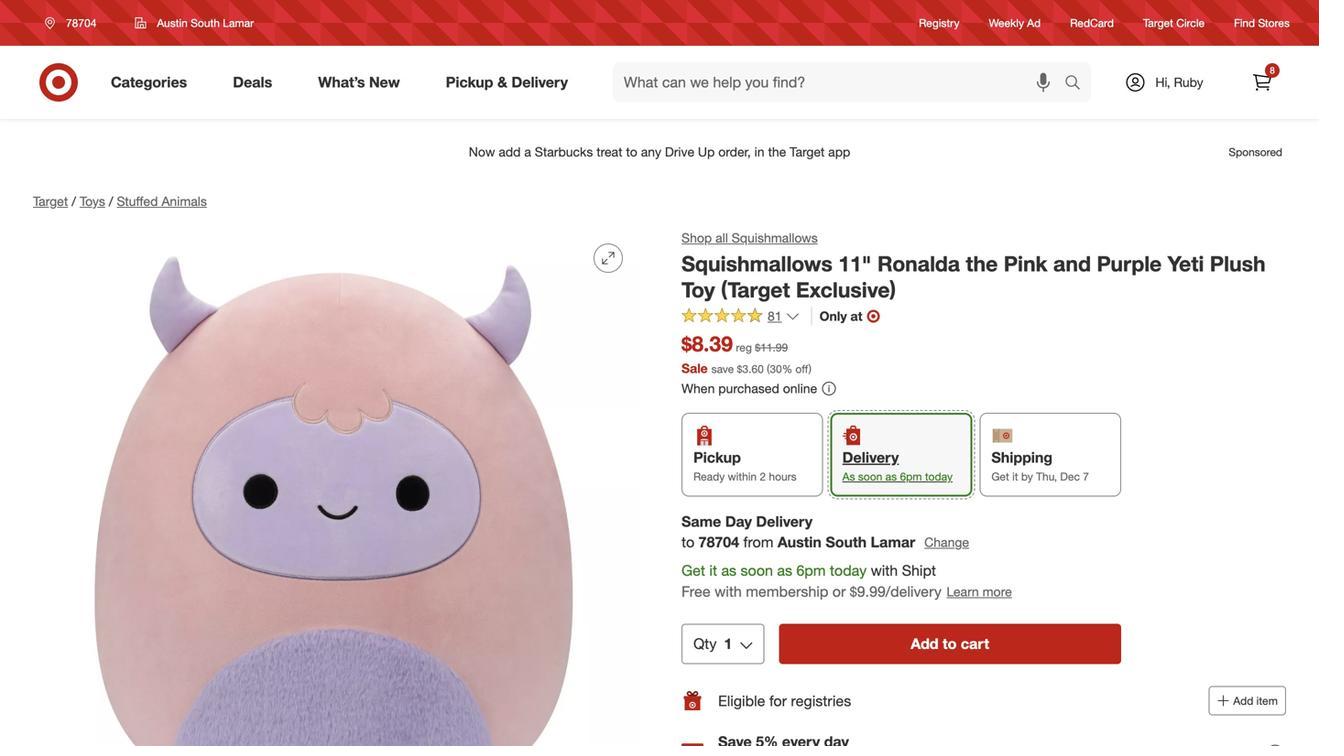 Task type: vqa. For each thing, say whether or not it's contained in the screenshot.
Add to cart button
yes



Task type: locate. For each thing, give the bounding box(es) containing it.
0 vertical spatial add
[[911, 636, 939, 654]]

pickup for &
[[446, 73, 494, 91]]

8 link
[[1243, 62, 1283, 103]]

south
[[191, 16, 220, 30], [826, 534, 867, 552]]

squishmallows
[[732, 230, 818, 246], [682, 251, 833, 277]]

1 vertical spatial delivery
[[843, 449, 899, 467]]

as right as
[[886, 470, 897, 484]]

categories
[[111, 73, 187, 91]]

add left 'item'
[[1234, 695, 1254, 709]]

pickup
[[446, 73, 494, 91], [694, 449, 741, 467]]

0 vertical spatial delivery
[[512, 73, 568, 91]]

pickup up 'ready'
[[694, 449, 741, 467]]

1 vertical spatial get
[[682, 562, 706, 580]]

with
[[871, 562, 898, 580], [715, 583, 742, 601]]

purple
[[1097, 251, 1162, 277]]

it left by
[[1013, 470, 1019, 484]]

weekly ad link
[[989, 15, 1041, 31]]

south up deals link on the left of the page
[[191, 16, 220, 30]]

delivery up from
[[756, 513, 813, 531]]

add inside add to cart button
[[911, 636, 939, 654]]

change
[[925, 535, 970, 551]]

&
[[498, 73, 508, 91]]

today
[[925, 470, 953, 484], [830, 562, 867, 580]]

1 horizontal spatial delivery
[[756, 513, 813, 531]]

1 horizontal spatial pickup
[[694, 449, 741, 467]]

squishmallows up (target
[[682, 251, 833, 277]]

1 horizontal spatial today
[[925, 470, 953, 484]]

pickup & delivery
[[446, 73, 568, 91]]

it inside get it as soon as 6pm today with shipt free with membership or $9.99/delivery learn more
[[710, 562, 718, 580]]

redcard link
[[1071, 15, 1114, 31]]

0 horizontal spatial with
[[715, 583, 742, 601]]

0 vertical spatial target
[[1144, 16, 1174, 30]]

0 vertical spatial 6pm
[[900, 470, 922, 484]]

1 vertical spatial lamar
[[871, 534, 916, 552]]

to
[[682, 534, 695, 552], [943, 636, 957, 654]]

2 vertical spatial delivery
[[756, 513, 813, 531]]

target
[[1144, 16, 1174, 30], [33, 193, 68, 209]]

to inside button
[[943, 636, 957, 654]]

pink
[[1004, 251, 1048, 277]]

0 vertical spatial to
[[682, 534, 695, 552]]

delivery for pickup & delivery
[[512, 73, 568, 91]]

/ left toys
[[72, 193, 76, 209]]

1 horizontal spatial get
[[992, 470, 1010, 484]]

78704
[[66, 16, 97, 30], [699, 534, 740, 552]]

pickup ready within 2 hours
[[694, 449, 797, 484]]

from austin south lamar change
[[744, 534, 970, 552]]

shop all squishmallows squishmallows 11" ronalda the pink and purple yeti plush toy (target exclusive)
[[682, 230, 1266, 303]]

1 vertical spatial today
[[830, 562, 867, 580]]

1 horizontal spatial /
[[109, 193, 113, 209]]

1 horizontal spatial add
[[1234, 695, 1254, 709]]

6pm right as
[[900, 470, 922, 484]]

find stores
[[1235, 16, 1290, 30]]

more
[[983, 584, 1013, 600]]

target for target circle
[[1144, 16, 1174, 30]]

6pm
[[900, 470, 922, 484], [797, 562, 826, 580]]

soon down from
[[741, 562, 773, 580]]

or
[[833, 583, 846, 601]]

1 vertical spatial 6pm
[[797, 562, 826, 580]]

78704 inside dropdown button
[[66, 16, 97, 30]]

1 vertical spatial target
[[33, 193, 68, 209]]

1 vertical spatial soon
[[741, 562, 773, 580]]

animals
[[162, 193, 207, 209]]

add inside add item 'button'
[[1234, 695, 1254, 709]]

What can we help you find? suggestions appear below search field
[[613, 62, 1069, 103]]

0 horizontal spatial pickup
[[446, 73, 494, 91]]

to down same at the bottom
[[682, 534, 695, 552]]

1 vertical spatial 78704
[[699, 534, 740, 552]]

0 vertical spatial it
[[1013, 470, 1019, 484]]

free
[[682, 583, 711, 601]]

target link
[[33, 193, 68, 209]]

1 vertical spatial squishmallows
[[682, 251, 833, 277]]

to left cart
[[943, 636, 957, 654]]

today up change on the bottom of the page
[[925, 470, 953, 484]]

6pm up membership
[[797, 562, 826, 580]]

1 horizontal spatial south
[[826, 534, 867, 552]]

lamar up the "shipt"
[[871, 534, 916, 552]]

0 horizontal spatial 78704
[[66, 16, 97, 30]]

1 vertical spatial pickup
[[694, 449, 741, 467]]

get
[[992, 470, 1010, 484], [682, 562, 706, 580]]

lamar up deals
[[223, 16, 254, 30]]

target left toys link
[[33, 193, 68, 209]]

qty 1
[[694, 636, 732, 654]]

squishmallows right all
[[732, 230, 818, 246]]

0 horizontal spatial lamar
[[223, 16, 254, 30]]

0 vertical spatial get
[[992, 470, 1010, 484]]

get inside shipping get it by thu, dec 7
[[992, 470, 1010, 484]]

stores
[[1259, 16, 1290, 30]]

pickup left &
[[446, 73, 494, 91]]

8
[[1270, 65, 1275, 76]]

0 horizontal spatial soon
[[741, 562, 773, 580]]

0 horizontal spatial as
[[722, 562, 737, 580]]

0 horizontal spatial 6pm
[[797, 562, 826, 580]]

0 vertical spatial lamar
[[223, 16, 254, 30]]

it up free
[[710, 562, 718, 580]]

squishmallows 11&#34; ronalda the pink and purple yeti plush toy (target exclusive), 1 of 16 image
[[33, 229, 638, 747]]

ronalda
[[878, 251, 960, 277]]

delivery up as
[[843, 449, 899, 467]]

7
[[1084, 470, 1090, 484]]

by
[[1022, 470, 1034, 484]]

1 / from the left
[[72, 193, 76, 209]]

)
[[809, 362, 812, 376]]

delivery right &
[[512, 73, 568, 91]]

today up or
[[830, 562, 867, 580]]

0 horizontal spatial delivery
[[512, 73, 568, 91]]

1 horizontal spatial 6pm
[[900, 470, 922, 484]]

1 horizontal spatial as
[[777, 562, 793, 580]]

2 horizontal spatial delivery
[[843, 449, 899, 467]]

eligible
[[718, 693, 766, 711]]

as
[[886, 470, 897, 484], [722, 562, 737, 580], [777, 562, 793, 580]]

0 horizontal spatial austin
[[157, 16, 188, 30]]

0 vertical spatial south
[[191, 16, 220, 30]]

0 vertical spatial pickup
[[446, 73, 494, 91]]

as inside delivery as soon as 6pm today
[[886, 470, 897, 484]]

1 vertical spatial add
[[1234, 695, 1254, 709]]

0 vertical spatial soon
[[858, 470, 883, 484]]

0 horizontal spatial get
[[682, 562, 706, 580]]

0 vertical spatial 78704
[[66, 16, 97, 30]]

0 horizontal spatial target
[[33, 193, 68, 209]]

when purchased online
[[682, 381, 818, 397]]

austin up categories 'link'
[[157, 16, 188, 30]]

1 vertical spatial with
[[715, 583, 742, 601]]

pickup inside pickup ready within 2 hours
[[694, 449, 741, 467]]

1 horizontal spatial to
[[943, 636, 957, 654]]

delivery inside delivery as soon as 6pm today
[[843, 449, 899, 467]]

reg
[[736, 341, 752, 355]]

today inside delivery as soon as 6pm today
[[925, 470, 953, 484]]

0 horizontal spatial today
[[830, 562, 867, 580]]

0 horizontal spatial south
[[191, 16, 220, 30]]

exclusive)
[[796, 277, 896, 303]]

get left by
[[992, 470, 1010, 484]]

search
[[1057, 75, 1101, 93]]

1 vertical spatial it
[[710, 562, 718, 580]]

same
[[682, 513, 721, 531]]

with right free
[[715, 583, 742, 601]]

0 horizontal spatial to
[[682, 534, 695, 552]]

it
[[1013, 470, 1019, 484], [710, 562, 718, 580]]

/ right toys link
[[109, 193, 113, 209]]

target left circle
[[1144, 16, 1174, 30]]

austin right from
[[778, 534, 822, 552]]

target / toys / stuffed animals
[[33, 193, 207, 209]]

1 horizontal spatial target
[[1144, 16, 1174, 30]]

get up free
[[682, 562, 706, 580]]

1 horizontal spatial soon
[[858, 470, 883, 484]]

sale
[[682, 360, 708, 377]]

0 vertical spatial austin
[[157, 16, 188, 30]]

with up $9.99/delivery
[[871, 562, 898, 580]]

$9.99/delivery
[[850, 583, 942, 601]]

1 vertical spatial to
[[943, 636, 957, 654]]

0 horizontal spatial add
[[911, 636, 939, 654]]

0 vertical spatial with
[[871, 562, 898, 580]]

austin south lamar
[[157, 16, 254, 30]]

2 horizontal spatial as
[[886, 470, 897, 484]]

1 horizontal spatial 78704
[[699, 534, 740, 552]]

from
[[744, 534, 774, 552]]

1 horizontal spatial it
[[1013, 470, 1019, 484]]

as down to 78704 on the right of page
[[722, 562, 737, 580]]

south up get it as soon as 6pm today with shipt free with membership or $9.99/delivery learn more on the right bottom
[[826, 534, 867, 552]]

as up membership
[[777, 562, 793, 580]]

austin
[[157, 16, 188, 30], [778, 534, 822, 552]]

south inside dropdown button
[[191, 16, 220, 30]]

find
[[1235, 16, 1256, 30]]

ready
[[694, 470, 725, 484]]

same day delivery
[[682, 513, 813, 531]]

0 vertical spatial today
[[925, 470, 953, 484]]

delivery
[[512, 73, 568, 91], [843, 449, 899, 467], [756, 513, 813, 531]]

0 horizontal spatial it
[[710, 562, 718, 580]]

add to cart
[[911, 636, 990, 654]]

plush
[[1210, 251, 1266, 277]]

1 horizontal spatial austin
[[778, 534, 822, 552]]

6pm inside get it as soon as 6pm today with shipt free with membership or $9.99/delivery learn more
[[797, 562, 826, 580]]

81 link
[[682, 307, 801, 329]]

2 / from the left
[[109, 193, 113, 209]]

0 horizontal spatial /
[[72, 193, 76, 209]]

purchased
[[719, 381, 780, 397]]

only
[[820, 308, 847, 324]]

1
[[724, 636, 732, 654]]

soon
[[858, 470, 883, 484], [741, 562, 773, 580]]

add left cart
[[911, 636, 939, 654]]

soon right as
[[858, 470, 883, 484]]

pickup for ready
[[694, 449, 741, 467]]



Task type: describe. For each thing, give the bounding box(es) containing it.
target for target / toys / stuffed animals
[[33, 193, 68, 209]]

add item button
[[1209, 687, 1287, 716]]

yeti
[[1168, 251, 1205, 277]]

membership
[[746, 583, 829, 601]]

pickup & delivery link
[[430, 62, 591, 103]]

toys link
[[80, 193, 105, 209]]

day
[[726, 513, 752, 531]]

it inside shipping get it by thu, dec 7
[[1013, 470, 1019, 484]]

at
[[851, 308, 863, 324]]

lamar inside dropdown button
[[223, 16, 254, 30]]

shipt
[[902, 562, 937, 580]]

redcard
[[1071, 16, 1114, 30]]

categories link
[[95, 62, 210, 103]]

$8.39
[[682, 331, 733, 357]]

all
[[716, 230, 728, 246]]

item
[[1257, 695, 1278, 709]]

the
[[966, 251, 998, 277]]

austin inside dropdown button
[[157, 16, 188, 30]]

registry link
[[919, 15, 960, 31]]

what's new
[[318, 73, 400, 91]]

stuffed
[[117, 193, 158, 209]]

as
[[843, 470, 855, 484]]

(target
[[721, 277, 790, 303]]

weekly ad
[[989, 16, 1041, 30]]

find stores link
[[1235, 15, 1290, 31]]

learn more button
[[946, 582, 1013, 603]]

registry
[[919, 16, 960, 30]]

delivery for same day delivery
[[756, 513, 813, 531]]

for
[[770, 693, 787, 711]]

soon inside get it as soon as 6pm today with shipt free with membership or $9.99/delivery learn more
[[741, 562, 773, 580]]

$8.39 reg $11.99 sale save $ 3.60 ( 30 % off )
[[682, 331, 812, 377]]

change button
[[924, 533, 971, 554]]

dec
[[1061, 470, 1080, 484]]

off
[[796, 362, 809, 376]]

add for add to cart
[[911, 636, 939, 654]]

$11.99
[[755, 341, 788, 355]]

1 horizontal spatial lamar
[[871, 534, 916, 552]]

add item
[[1234, 695, 1278, 709]]

%
[[782, 362, 793, 376]]

deals link
[[217, 62, 295, 103]]

30
[[770, 362, 782, 376]]

get inside get it as soon as 6pm today with shipt free with membership or $9.99/delivery learn more
[[682, 562, 706, 580]]

when
[[682, 381, 715, 397]]

shipping get it by thu, dec 7
[[992, 449, 1090, 484]]

cart
[[961, 636, 990, 654]]

target circle link
[[1144, 15, 1205, 31]]

1 vertical spatial south
[[826, 534, 867, 552]]

delivery as soon as 6pm today
[[843, 449, 953, 484]]

hours
[[769, 470, 797, 484]]

2
[[760, 470, 766, 484]]

add for add item
[[1234, 695, 1254, 709]]

advertisement region
[[18, 130, 1301, 174]]

learn
[[947, 584, 979, 600]]

stuffed animals link
[[117, 193, 207, 209]]

weekly
[[989, 16, 1025, 30]]

soon inside delivery as soon as 6pm today
[[858, 470, 883, 484]]

what's
[[318, 73, 365, 91]]

and
[[1054, 251, 1091, 277]]

78704 button
[[33, 6, 116, 39]]

toys
[[80, 193, 105, 209]]

austin south lamar button
[[123, 6, 266, 39]]

within
[[728, 470, 757, 484]]

3.60
[[743, 362, 764, 376]]

hi, ruby
[[1156, 74, 1204, 90]]

to 78704
[[682, 534, 740, 552]]

$
[[737, 362, 743, 376]]

ad
[[1028, 16, 1041, 30]]

deals
[[233, 73, 272, 91]]

only at
[[820, 308, 863, 324]]

shipping
[[992, 449, 1053, 467]]

ruby
[[1174, 74, 1204, 90]]

circle
[[1177, 16, 1205, 30]]

(
[[767, 362, 770, 376]]

today inside get it as soon as 6pm today with shipt free with membership or $9.99/delivery learn more
[[830, 562, 867, 580]]

0 vertical spatial squishmallows
[[732, 230, 818, 246]]

eligible for registries
[[718, 693, 852, 711]]

online
[[783, 381, 818, 397]]

hi,
[[1156, 74, 1171, 90]]

6pm inside delivery as soon as 6pm today
[[900, 470, 922, 484]]

shop
[[682, 230, 712, 246]]

1 horizontal spatial with
[[871, 562, 898, 580]]

1 vertical spatial austin
[[778, 534, 822, 552]]

11"
[[839, 251, 872, 277]]

get it as soon as 6pm today with shipt free with membership or $9.99/delivery learn more
[[682, 562, 1013, 601]]

toy
[[682, 277, 715, 303]]

save
[[712, 362, 734, 376]]



